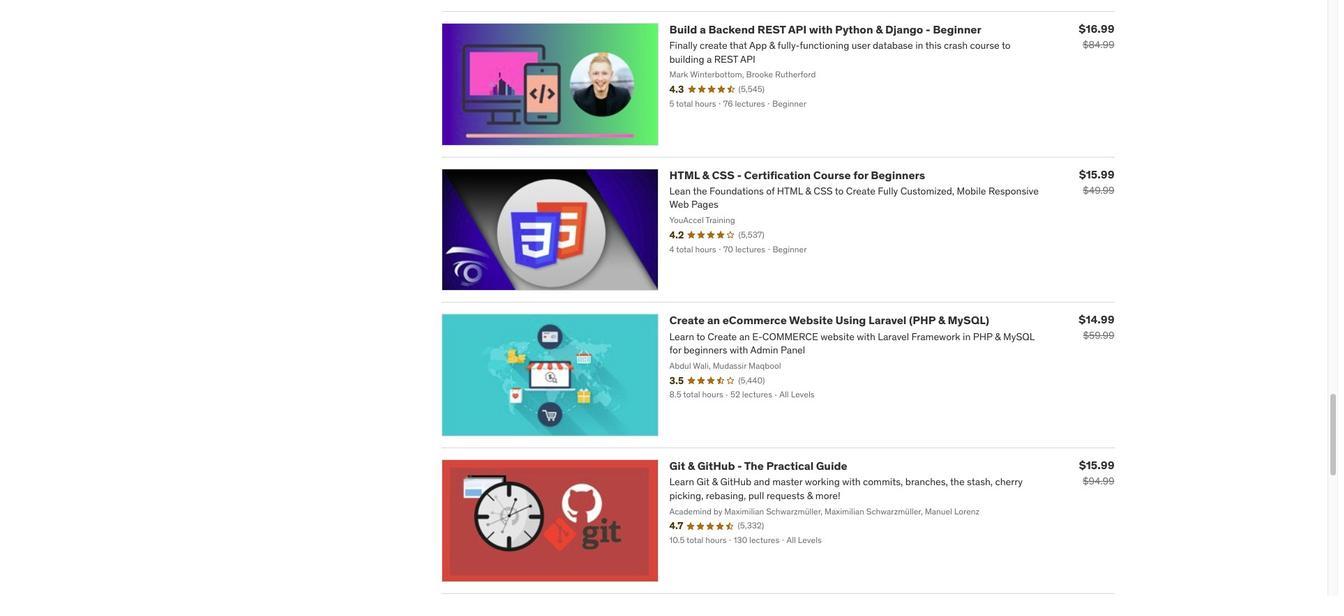 Task type: vqa. For each thing, say whether or not it's contained in the screenshot.


Task type: locate. For each thing, give the bounding box(es) containing it.
1 vertical spatial -
[[737, 168, 742, 182]]

1 vertical spatial $15.99
[[1080, 459, 1115, 473]]

build a backend rest api with python & django - beginner link
[[670, 22, 982, 36]]

$59.99
[[1084, 330, 1115, 342]]

$15.99 up '$94.99'
[[1080, 459, 1115, 473]]

guide
[[816, 459, 848, 473]]

create
[[670, 314, 705, 328]]

(php
[[909, 314, 936, 328]]

ecommerce
[[723, 314, 787, 328]]

&
[[876, 22, 883, 36], [703, 168, 710, 182], [939, 314, 946, 328], [688, 459, 695, 473]]

$15.99 for html & css - certification course for beginners
[[1080, 167, 1115, 181]]

2 vertical spatial -
[[738, 459, 742, 473]]

backend
[[709, 22, 755, 36]]

using
[[836, 314, 867, 328]]

$15.99 for git & github - the practical guide
[[1080, 459, 1115, 473]]

$94.99
[[1083, 475, 1115, 488]]

0 vertical spatial $15.99
[[1080, 167, 1115, 181]]

html & css - certification course for beginners
[[670, 168, 926, 182]]

mysql)
[[948, 314, 990, 328]]

$14.99 $59.99
[[1079, 313, 1115, 342]]

$15.99
[[1080, 167, 1115, 181], [1080, 459, 1115, 473]]

& right git
[[688, 459, 695, 473]]

- right django
[[926, 22, 931, 36]]

laravel
[[869, 314, 907, 328]]

1 $15.99 from the top
[[1080, 167, 1115, 181]]

create an ecommerce website using laravel (php & mysql)
[[670, 314, 990, 328]]

$15.99 up the $49.99
[[1080, 167, 1115, 181]]

build a backend rest api with python & django - beginner
[[670, 22, 982, 36]]

-
[[926, 22, 931, 36], [737, 168, 742, 182], [738, 459, 742, 473]]

$16.99
[[1079, 21, 1115, 35]]

2 $15.99 from the top
[[1080, 459, 1115, 473]]

an
[[708, 314, 720, 328]]

a
[[700, 22, 706, 36]]

$15.99 $94.99
[[1080, 459, 1115, 488]]

- left the at right
[[738, 459, 742, 473]]

- for html & css - certification course for beginners
[[737, 168, 742, 182]]

& left css
[[703, 168, 710, 182]]

beginners
[[871, 168, 926, 182]]

for
[[854, 168, 869, 182]]

html
[[670, 168, 700, 182]]

with
[[809, 22, 833, 36]]

create an ecommerce website using laravel (php & mysql) link
[[670, 314, 990, 328]]

- right css
[[737, 168, 742, 182]]

$14.99
[[1079, 313, 1115, 327]]

django
[[886, 22, 924, 36]]

0 vertical spatial -
[[926, 22, 931, 36]]



Task type: describe. For each thing, give the bounding box(es) containing it.
build
[[670, 22, 698, 36]]

$16.99 $84.99
[[1079, 21, 1115, 51]]

html & css - certification course for beginners link
[[670, 168, 926, 182]]

& right (php
[[939, 314, 946, 328]]

website
[[789, 314, 833, 328]]

practical
[[767, 459, 814, 473]]

$84.99
[[1083, 38, 1115, 51]]

$15.99 $49.99
[[1080, 167, 1115, 197]]

$49.99
[[1083, 184, 1115, 197]]

git & github - the practical guide
[[670, 459, 848, 473]]

the
[[745, 459, 764, 473]]

git & github - the practical guide link
[[670, 459, 848, 473]]

rest
[[758, 22, 786, 36]]

& left django
[[876, 22, 883, 36]]

css
[[712, 168, 735, 182]]

course
[[814, 168, 851, 182]]

api
[[789, 22, 807, 36]]

certification
[[744, 168, 811, 182]]

beginner
[[933, 22, 982, 36]]

- for git & github - the practical guide
[[738, 459, 742, 473]]

git
[[670, 459, 686, 473]]

github
[[698, 459, 735, 473]]

python
[[836, 22, 874, 36]]



